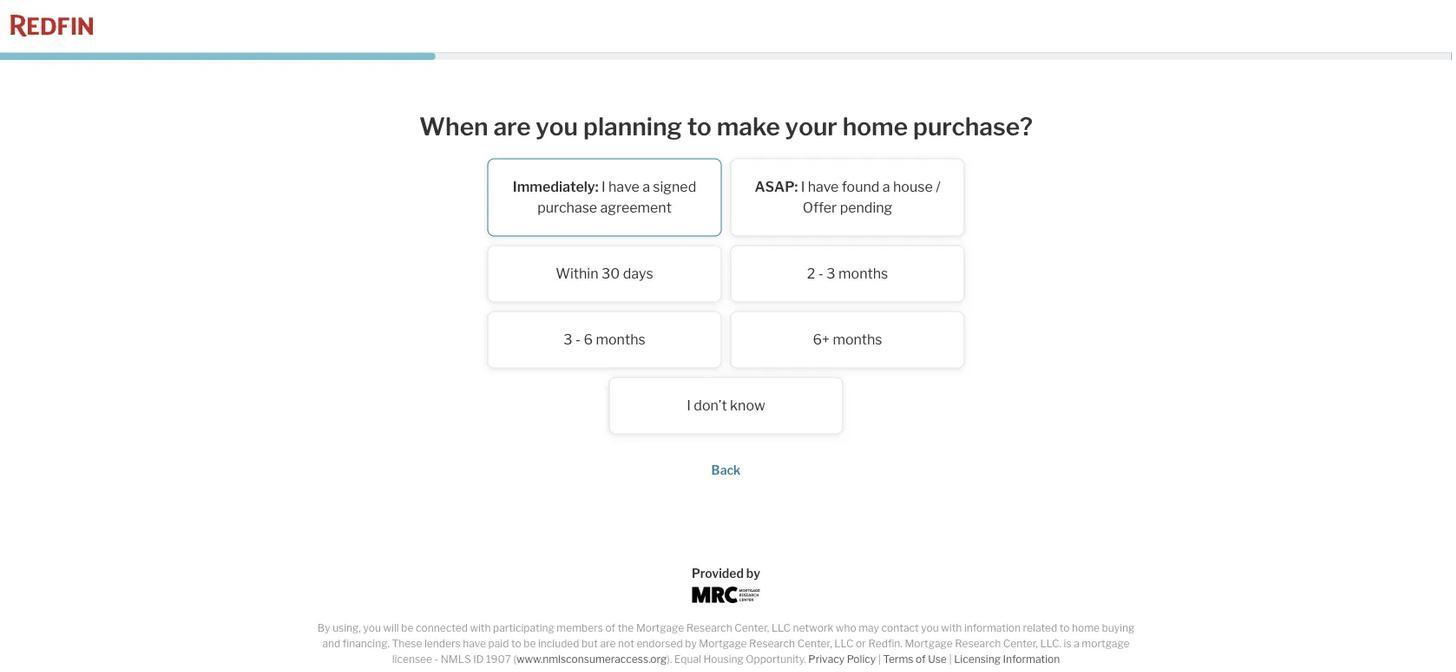 Task type: describe. For each thing, give the bounding box(es) containing it.
2 horizontal spatial you
[[921, 622, 939, 635]]

found
[[842, 178, 880, 195]]

home
[[1072, 622, 1100, 635]]

back button
[[712, 463, 741, 478]]

0 horizontal spatial research
[[686, 622, 732, 635]]

months for 3 - 6 months
[[596, 331, 646, 348]]

1 vertical spatial be
[[524, 638, 536, 650]]

opportunity.
[[746, 653, 806, 666]]

0 horizontal spatial are
[[493, 112, 531, 141]]

a inside the 'asap: i have found a house / offer pending'
[[883, 178, 890, 195]]

signed
[[653, 178, 696, 195]]

provided
[[692, 566, 744, 581]]

connected
[[416, 622, 468, 635]]

30
[[602, 265, 620, 282]]

by inside by using, you will be connected with participating members of the mortgage research center, llc network who may contact you with information related to home buying and financing. these lenders have paid to be included but are not endorsed by mortgage research center, llc or redfin. mortgage research center, llc. is a mortgage licensee - nmls id 1907 (
[[685, 638, 697, 650]]

housing
[[704, 653, 744, 666]]

will
[[383, 622, 399, 635]]

members
[[557, 622, 603, 635]]

the
[[618, 622, 634, 635]]

and
[[322, 638, 341, 650]]

- for 3
[[818, 265, 824, 282]]

house
[[893, 178, 933, 195]]

privacy
[[809, 653, 845, 666]]

financing.
[[343, 638, 390, 650]]

immediately:
[[513, 178, 599, 195]]

pending
[[840, 199, 893, 216]]

may
[[859, 622, 879, 635]]

mortgage
[[1082, 638, 1130, 650]]

/
[[936, 178, 941, 195]]

terms
[[883, 653, 914, 666]]

nmls
[[441, 653, 471, 666]]

llc.
[[1040, 638, 1062, 650]]

2 horizontal spatial to
[[1060, 622, 1070, 635]]

lenders
[[424, 638, 461, 650]]

you for using,
[[363, 622, 381, 635]]

i have a signed purchase agreement
[[538, 178, 696, 216]]

1 horizontal spatial llc
[[835, 638, 854, 650]]

i inside the 'asap: i have found a house / offer pending'
[[801, 178, 805, 195]]

have inside i have a signed purchase agreement
[[609, 178, 640, 195]]

offer
[[803, 199, 837, 216]]

6+
[[813, 331, 830, 348]]

privacy policy link
[[809, 653, 876, 666]]

months right 6+
[[833, 331, 882, 348]]

but
[[582, 638, 598, 650]]

endorsed
[[637, 638, 683, 650]]

1 | from the left
[[878, 653, 881, 666]]

www.nmlsconsumeraccess.org
[[516, 653, 667, 666]]

2 horizontal spatial center,
[[1003, 638, 1038, 650]]

network
[[793, 622, 834, 635]]

2 with from the left
[[941, 622, 962, 635]]

1 horizontal spatial research
[[749, 638, 795, 650]]

information
[[1003, 653, 1060, 666]]

equal
[[674, 653, 701, 666]]

).
[[667, 653, 672, 666]]

0 horizontal spatial 3
[[564, 331, 573, 348]]

i don't know
[[687, 397, 765, 414]]

make
[[717, 112, 780, 141]]

purchase
[[538, 199, 597, 216]]

6
[[584, 331, 593, 348]]

0 horizontal spatial center,
[[735, 622, 769, 635]]

days
[[623, 265, 653, 282]]

provided by
[[692, 566, 761, 581]]

www.nmlsconsumeraccess.org link
[[516, 653, 667, 666]]

- for 6
[[576, 331, 581, 348]]

1907
[[486, 653, 511, 666]]



Task type: vqa. For each thing, say whether or not it's contained in the screenshot.
licensing
yes



Task type: locate. For each thing, give the bounding box(es) containing it.
with up paid
[[470, 622, 491, 635]]

who
[[836, 622, 857, 635]]

asap:
[[755, 178, 798, 195]]

use
[[928, 653, 947, 666]]

2 horizontal spatial research
[[955, 638, 1001, 650]]

is
[[1064, 638, 1072, 650]]

asap: i have found a house / offer pending
[[755, 178, 941, 216]]

to
[[687, 112, 712, 141], [1060, 622, 1070, 635], [511, 638, 521, 650]]

a
[[643, 178, 650, 195], [883, 178, 890, 195], [1074, 638, 1080, 650]]

llc up privacy policy link
[[835, 638, 854, 650]]

1 vertical spatial 3
[[564, 331, 573, 348]]

0 vertical spatial llc
[[772, 622, 791, 635]]

1 vertical spatial llc
[[835, 638, 854, 650]]

2
[[807, 265, 816, 282]]

months
[[839, 265, 888, 282], [596, 331, 646, 348], [833, 331, 882, 348]]

mortgage research center image
[[692, 587, 760, 603]]

agreement
[[600, 199, 672, 216]]

terms of use link
[[883, 653, 947, 666]]

mortgage up endorsed at the left of the page
[[636, 622, 684, 635]]

to left the make
[[687, 112, 712, 141]]

- left '6'
[[576, 331, 581, 348]]

1 horizontal spatial mortgage
[[699, 638, 747, 650]]

0 horizontal spatial |
[[878, 653, 881, 666]]

information
[[964, 622, 1021, 635]]

have inside by using, you will be connected with participating members of the mortgage research center, llc network who may contact you with information related to home buying and financing. these lenders have paid to be included but are not endorsed by mortgage research center, llc or redfin. mortgage research center, llc. is a mortgage licensee - nmls id 1907 (
[[463, 638, 486, 650]]

are right when
[[493, 112, 531, 141]]

be
[[401, 622, 414, 635], [524, 638, 536, 650]]

don't
[[694, 397, 727, 414]]

when are you planning to make your home purchase? option group
[[379, 159, 1073, 443]]

these
[[392, 638, 422, 650]]

a up "agreement"
[[643, 178, 650, 195]]

a inside i have a signed purchase agreement
[[643, 178, 650, 195]]

0 horizontal spatial a
[[643, 178, 650, 195]]

mortgage up "housing"
[[699, 638, 747, 650]]

|
[[878, 653, 881, 666], [949, 653, 952, 666]]

are inside by using, you will be connected with participating members of the mortgage research center, llc network who may contact you with information related to home buying and financing. these lenders have paid to be included but are not endorsed by mortgage research center, llc or redfin. mortgage research center, llc. is a mortgage licensee - nmls id 1907 (
[[600, 638, 616, 650]]

2 vertical spatial to
[[511, 638, 521, 650]]

1 vertical spatial -
[[576, 331, 581, 348]]

using,
[[333, 622, 361, 635]]

0 horizontal spatial llc
[[772, 622, 791, 635]]

of left "use"
[[916, 653, 926, 666]]

a right found in the top right of the page
[[883, 178, 890, 195]]

i for a
[[602, 178, 606, 195]]

1 horizontal spatial are
[[600, 638, 616, 650]]

by
[[746, 566, 761, 581], [685, 638, 697, 650]]

paid
[[488, 638, 509, 650]]

be up these
[[401, 622, 414, 635]]

center, up opportunity.
[[735, 622, 769, 635]]

1 horizontal spatial -
[[576, 331, 581, 348]]

0 horizontal spatial be
[[401, 622, 414, 635]]

-
[[818, 265, 824, 282], [576, 331, 581, 348], [435, 653, 439, 666]]

participating
[[493, 622, 555, 635]]

you up immediately:
[[536, 112, 578, 141]]

not
[[618, 638, 634, 650]]

have up offer
[[808, 178, 839, 195]]

you for are
[[536, 112, 578, 141]]

you
[[536, 112, 578, 141], [363, 622, 381, 635], [921, 622, 939, 635]]

to up ( at the left
[[511, 638, 521, 650]]

3
[[827, 265, 836, 282], [564, 331, 573, 348]]

back
[[712, 463, 741, 478]]

or
[[856, 638, 866, 650]]

research up opportunity.
[[749, 638, 795, 650]]

be down participating
[[524, 638, 536, 650]]

when are you planning to make your home purchase?
[[419, 112, 1033, 141]]

1 horizontal spatial you
[[536, 112, 578, 141]]

1 horizontal spatial with
[[941, 622, 962, 635]]

0 horizontal spatial with
[[470, 622, 491, 635]]

licensing
[[954, 653, 1001, 666]]

are
[[493, 112, 531, 141], [600, 638, 616, 650]]

1 horizontal spatial to
[[687, 112, 712, 141]]

months right '6'
[[596, 331, 646, 348]]

0 vertical spatial -
[[818, 265, 824, 282]]

center, up 'information'
[[1003, 638, 1038, 650]]

contact
[[882, 622, 919, 635]]

policy
[[847, 653, 876, 666]]

(
[[513, 653, 516, 666]]

you right contact on the right bottom
[[921, 622, 939, 635]]

0 horizontal spatial of
[[606, 622, 616, 635]]

within
[[556, 265, 599, 282]]

related
[[1023, 622, 1058, 635]]

center, down network
[[798, 638, 832, 650]]

1 vertical spatial of
[[916, 653, 926, 666]]

center,
[[735, 622, 769, 635], [798, 638, 832, 650], [1003, 638, 1038, 650]]

0 horizontal spatial you
[[363, 622, 381, 635]]

0 horizontal spatial by
[[685, 638, 697, 650]]

2 horizontal spatial -
[[818, 265, 824, 282]]

of for members
[[606, 622, 616, 635]]

within 30 days
[[556, 265, 653, 282]]

0 horizontal spatial have
[[463, 638, 486, 650]]

1 vertical spatial to
[[1060, 622, 1070, 635]]

2 horizontal spatial have
[[808, 178, 839, 195]]

1 vertical spatial by
[[685, 638, 697, 650]]

have
[[609, 178, 640, 195], [808, 178, 839, 195], [463, 638, 486, 650]]

| right "use"
[[949, 653, 952, 666]]

licensee
[[392, 653, 432, 666]]

with
[[470, 622, 491, 635], [941, 622, 962, 635]]

i
[[602, 178, 606, 195], [801, 178, 805, 195], [687, 397, 691, 414]]

home purchase?
[[843, 112, 1033, 141]]

i up "agreement"
[[602, 178, 606, 195]]

by
[[318, 622, 330, 635]]

included
[[538, 638, 580, 650]]

of inside by using, you will be connected with participating members of the mortgage research center, llc network who may contact you with information related to home buying and financing. these lenders have paid to be included but are not endorsed by mortgage research center, llc or redfin. mortgage research center, llc. is a mortgage licensee - nmls id 1907 (
[[606, 622, 616, 635]]

3 - 6 months
[[564, 331, 646, 348]]

of for terms
[[916, 653, 926, 666]]

research up licensing
[[955, 638, 1001, 650]]

0 horizontal spatial -
[[435, 653, 439, 666]]

by up equal
[[685, 638, 697, 650]]

with up "use"
[[941, 622, 962, 635]]

you up financing.
[[363, 622, 381, 635]]

2 - 3 months
[[807, 265, 888, 282]]

0 horizontal spatial mortgage
[[636, 622, 684, 635]]

your
[[785, 112, 838, 141]]

buying
[[1102, 622, 1135, 635]]

have up "agreement"
[[609, 178, 640, 195]]

i left don't
[[687, 397, 691, 414]]

know
[[730, 397, 765, 414]]

mortgage
[[636, 622, 684, 635], [699, 638, 747, 650], [905, 638, 953, 650]]

1 horizontal spatial i
[[687, 397, 691, 414]]

www.nmlsconsumeraccess.org ). equal housing opportunity. privacy policy | terms of use | licensing information
[[516, 653, 1060, 666]]

0 horizontal spatial i
[[602, 178, 606, 195]]

1 horizontal spatial a
[[883, 178, 890, 195]]

2 horizontal spatial mortgage
[[905, 638, 953, 650]]

1 horizontal spatial be
[[524, 638, 536, 650]]

of
[[606, 622, 616, 635], [916, 653, 926, 666]]

0 vertical spatial be
[[401, 622, 414, 635]]

research up "housing"
[[686, 622, 732, 635]]

months for 2 - 3 months
[[839, 265, 888, 282]]

0 vertical spatial to
[[687, 112, 712, 141]]

- inside by using, you will be connected with participating members of the mortgage research center, llc network who may contact you with information related to home buying and financing. these lenders have paid to be included but are not endorsed by mortgage research center, llc or redfin. mortgage research center, llc. is a mortgage licensee - nmls id 1907 (
[[435, 653, 439, 666]]

of left the
[[606, 622, 616, 635]]

2 vertical spatial -
[[435, 653, 439, 666]]

have inside the 'asap: i have found a house / offer pending'
[[808, 178, 839, 195]]

months right 2
[[839, 265, 888, 282]]

by using, you will be connected with participating members of the mortgage research center, llc network who may contact you with information related to home buying and financing. these lenders have paid to be included but are not endorsed by mortgage research center, llc or redfin. mortgage research center, llc. is a mortgage licensee - nmls id 1907 (
[[318, 622, 1135, 666]]

1 horizontal spatial of
[[916, 653, 926, 666]]

are left not
[[600, 638, 616, 650]]

id
[[473, 653, 484, 666]]

llc
[[772, 622, 791, 635], [835, 638, 854, 650]]

0 vertical spatial 3
[[827, 265, 836, 282]]

a right is
[[1074, 638, 1080, 650]]

1 horizontal spatial center,
[[798, 638, 832, 650]]

redfin.
[[868, 638, 903, 650]]

2 horizontal spatial i
[[801, 178, 805, 195]]

research
[[686, 622, 732, 635], [749, 638, 795, 650], [955, 638, 1001, 650]]

1 horizontal spatial have
[[609, 178, 640, 195]]

i right asap: on the right top
[[801, 178, 805, 195]]

- right 2
[[818, 265, 824, 282]]

i inside i have a signed purchase agreement
[[602, 178, 606, 195]]

1 vertical spatial are
[[600, 638, 616, 650]]

- down lenders
[[435, 653, 439, 666]]

1 horizontal spatial 3
[[827, 265, 836, 282]]

0 vertical spatial of
[[606, 622, 616, 635]]

i for know
[[687, 397, 691, 414]]

by up mortgage research center "image"
[[746, 566, 761, 581]]

llc up opportunity.
[[772, 622, 791, 635]]

0 vertical spatial by
[[746, 566, 761, 581]]

2 | from the left
[[949, 653, 952, 666]]

licensing information link
[[954, 653, 1060, 666]]

0 vertical spatial are
[[493, 112, 531, 141]]

a inside by using, you will be connected with participating members of the mortgage research center, llc network who may contact you with information related to home buying and financing. these lenders have paid to be included but are not endorsed by mortgage research center, llc or redfin. mortgage research center, llc. is a mortgage licensee - nmls id 1907 (
[[1074, 638, 1080, 650]]

have up id on the left of page
[[463, 638, 486, 650]]

1 horizontal spatial by
[[746, 566, 761, 581]]

1 horizontal spatial |
[[949, 653, 952, 666]]

1 with from the left
[[470, 622, 491, 635]]

to up is
[[1060, 622, 1070, 635]]

2 horizontal spatial a
[[1074, 638, 1080, 650]]

3 right 2
[[827, 265, 836, 282]]

planning
[[583, 112, 682, 141]]

3 left '6'
[[564, 331, 573, 348]]

| down redfin.
[[878, 653, 881, 666]]

6+ months
[[813, 331, 882, 348]]

0 horizontal spatial to
[[511, 638, 521, 650]]

when
[[419, 112, 488, 141]]

mortgage up "use"
[[905, 638, 953, 650]]



